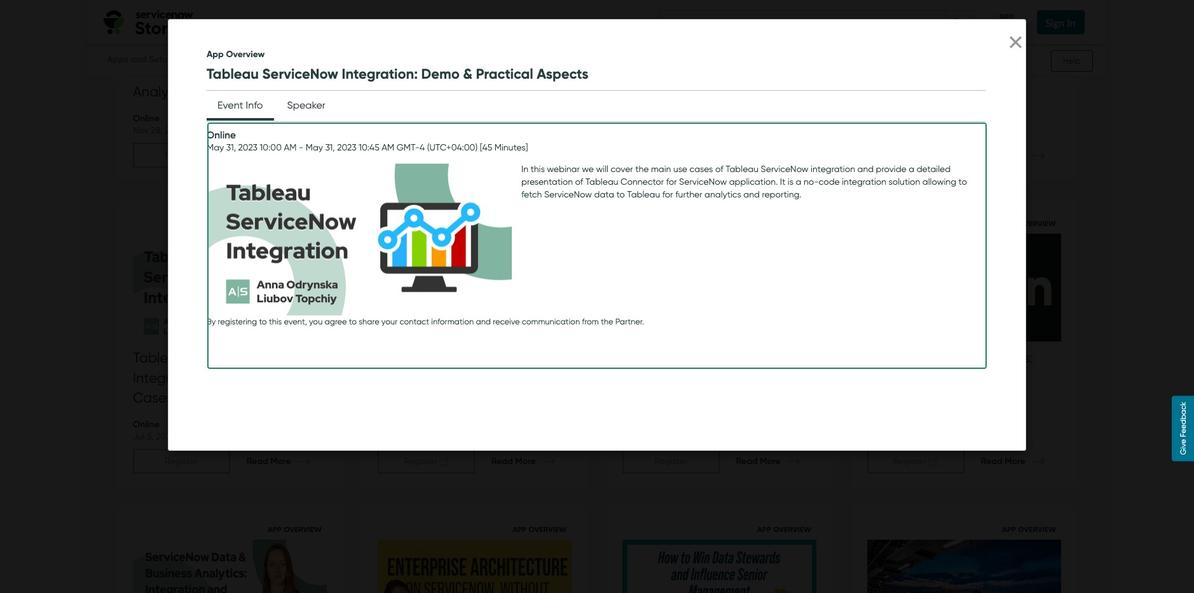 Task type: locate. For each thing, give the bounding box(es) containing it.
1 vertical spatial pdt
[[217, 432, 233, 443]]

0 horizontal spatial 07:00)
[[259, 432, 284, 443]]

0 horizontal spatial with
[[378, 63, 404, 80]]

a up solution at top right
[[909, 164, 915, 175]]

2023 up "4"
[[410, 125, 430, 136]]

(utc-
[[243, 125, 266, 136], [974, 125, 998, 136], [235, 432, 259, 443]]

reporting
[[211, 63, 275, 80]]

0 horizontal spatial aspects
[[537, 65, 588, 83]]

0 horizontal spatial practical
[[476, 65, 533, 83]]

0 horizontal spatial this
[[269, 317, 282, 327]]

0 vertical spatial aspects
[[537, 65, 588, 83]]

the up connector
[[635, 164, 649, 175]]

and down application.
[[744, 190, 760, 200]]

10:00 left "pst"
[[186, 125, 208, 136]]

online down event
[[207, 129, 236, 141]]

integration: up portfolio at left
[[342, 65, 418, 83]]

am left the -
[[284, 143, 297, 153]]

2 horizontal spatial &
[[742, 370, 751, 387]]

1 horizontal spatial 07:00)
[[998, 125, 1023, 136]]

1 horizontal spatial aspects
[[623, 390, 674, 407]]

1 horizontal spatial demo
[[421, 65, 460, 83]]

(utc- inside online nov 28, 2023 10:00 am pst (utc-08:00)
[[243, 125, 266, 136]]

nov for how to build custom servicenow reporting and bi analytics
[[133, 125, 149, 136]]

online inside online sep 7, 2023 4:00 pm cest (utc+02:00)
[[623, 113, 649, 124]]

event info
[[217, 99, 263, 112]]

07:00) inside online aug 23, 2023 6:00 pm pdt (utc-07:00)
[[998, 125, 1023, 136]]

(utc+02:00)
[[728, 125, 778, 136]]

online for online nov 30, 2023 6:00 pm cet (utc+01:00)
[[378, 113, 404, 124]]

growth
[[914, 43, 961, 61]]

integration: inside tableau servicenow integration: demo & practical aspects
[[623, 370, 696, 387]]

2 popup image from the left
[[929, 455, 938, 467]]

nov left 30,
[[378, 125, 394, 136]]

how
[[133, 43, 161, 61]]

(utc- down on
[[974, 125, 998, 136]]

1 vertical spatial of
[[575, 177, 583, 188]]

aspects inside tableau servicenow integration: demo & practical aspects
[[623, 390, 674, 407]]

events tab list
[[101, 47, 607, 76]]

servicenow's
[[408, 63, 491, 80]]

2023
[[165, 125, 184, 136], [410, 125, 430, 136], [648, 125, 668, 136], [899, 125, 919, 136], [238, 143, 258, 153], [337, 143, 357, 153], [156, 432, 175, 443]]

integration down provide
[[842, 177, 887, 188]]

online
[[133, 113, 159, 124], [378, 113, 404, 124], [623, 113, 649, 124], [867, 113, 894, 124], [207, 129, 236, 141], [133, 419, 159, 431]]

10:00 for online nov 28, 2023 10:00 am pst (utc-08:00)
[[186, 125, 208, 136]]

1 vertical spatial this
[[269, 317, 282, 327]]

pm inside online nov 30, 2023 6:00 pm cet (utc+01:00)
[[452, 125, 464, 136]]

it
[[780, 177, 786, 188]]

2023 for online nov 30, 2023 6:00 pm cet (utc+01:00)
[[410, 125, 430, 136]]

tableau up 'cases'
[[133, 350, 185, 367]]

2023 inside online jul 5, 2023 10:00 am pdt (utc-07:00)
[[156, 432, 175, 443]]

1 vertical spatial aspects
[[623, 390, 674, 407]]

1 popup image from the left
[[440, 455, 448, 467]]

integration: for tableau servicenow integration: demo & use cases
[[133, 370, 206, 387]]

event info tab
[[207, 89, 274, 121]]

tableau down partner.
[[623, 350, 674, 367]]

demo for tableau servicenow integration: demo & use cases
[[210, 370, 248, 387]]

role
[[514, 370, 542, 387]]

1 horizontal spatial &
[[463, 65, 473, 83]]

to inside how to build custom servicenow reporting and bi analytics
[[165, 43, 178, 61]]

1 6:00 from the left
[[432, 125, 450, 136]]

analytics
[[705, 190, 741, 200]]

6:00 for servicenow
[[921, 125, 939, 136]]

fetch
[[521, 190, 542, 200]]

connector
[[621, 177, 664, 188]]

2 horizontal spatial of
[[715, 164, 723, 175]]

pm
[[452, 125, 464, 136], [691, 125, 703, 136], [941, 125, 953, 136]]

6:00 up (utc+04:00)
[[432, 125, 450, 136]]

tab list
[[207, 89, 336, 122]]

overview inside app overview tableau servicenow integration: demo & practical aspects
[[226, 48, 265, 60]]

0 vertical spatial the
[[635, 164, 649, 175]]

1 vertical spatial with
[[378, 63, 404, 80]]

for left further
[[662, 190, 673, 200]]

application.
[[729, 177, 778, 188]]

pdt inside online aug 23, 2023 6:00 pm pdt (utc-07:00)
[[956, 125, 972, 136]]

6:00
[[432, 125, 450, 136], [921, 125, 939, 136]]

2023 inside online nov 28, 2023 10:00 am pst (utc-08:00)
[[165, 125, 184, 136]]

am inside online nov 28, 2023 10:00 am pst (utc-08:00)
[[211, 125, 223, 136]]

1 vertical spatial for
[[662, 190, 673, 200]]

online up aug
[[867, 113, 894, 124]]

2 vertical spatial of
[[546, 370, 558, 387]]

challenges:
[[378, 370, 453, 387]]

pm for state
[[941, 125, 953, 136]]

0 horizontal spatial a
[[796, 177, 802, 188]]

2023 inside online sep 7, 2023 4:00 pm cest (utc+02:00)
[[648, 125, 668, 136]]

0 vertical spatial integration
[[811, 164, 855, 175]]

of down we
[[575, 177, 583, 188]]

1 horizontal spatial pdt
[[956, 125, 972, 136]]

in inside button
[[1068, 17, 1076, 29]]

0 vertical spatial 10:00
[[186, 125, 208, 136]]

0 vertical spatial with
[[964, 43, 991, 61]]

with
[[964, 43, 991, 61], [378, 63, 404, 80]]

1 nov from the left
[[133, 125, 149, 136]]

6:00 inside online aug 23, 2023 6:00 pm pdt (utc-07:00)
[[921, 125, 939, 136]]

1 horizontal spatial pm
[[691, 125, 703, 136]]

this up presentation
[[531, 164, 545, 175]]

online inside online may 31, 2023 10:00 am - may 31, 2023 10:45 am gmt-4 (utc+04:00) [45 minutes]
[[207, 129, 236, 141]]

with up on
[[964, 43, 991, 61]]

2023 inside online nov 30, 2023 6:00 pm cet (utc+01:00)
[[410, 125, 430, 136]]

07:00) for online aug 23, 2023 6:00 pm pdt (utc-07:00)
[[998, 125, 1023, 136]]

am right the 5,
[[202, 432, 214, 443]]

to left share
[[349, 317, 357, 327]]

unlock growth with future state planning on servicenow
[[867, 43, 1059, 80]]

online up the 5,
[[133, 419, 159, 431]]

0 horizontal spatial 6:00
[[432, 125, 450, 136]]

2 horizontal spatial integration:
[[623, 370, 696, 387]]

navigating today's market challenges: the vital role of enterprise architecture heading
[[378, 349, 572, 407]]

2 nov from the left
[[378, 125, 394, 136]]

the
[[635, 164, 649, 175], [601, 317, 613, 327]]

of right the role
[[546, 370, 558, 387]]

1 vertical spatial 10:00
[[260, 143, 282, 153]]

cest
[[705, 125, 726, 136]]

to right data
[[617, 190, 625, 200]]

1 horizontal spatial 31,
[[325, 143, 335, 153]]

demo inside tableau servicenow integration: demo & use cases
[[210, 370, 248, 387]]

2 6:00 from the left
[[921, 125, 939, 136]]

pm right 4:00
[[691, 125, 703, 136]]

analytics
[[133, 83, 191, 100]]

&
[[463, 65, 473, 83], [252, 370, 261, 387], [742, 370, 751, 387]]

demo inside tableau servicenow integration: demo & practical aspects
[[699, 370, 738, 387]]

in
[[1068, 17, 1076, 29], [521, 164, 528, 175]]

the right from
[[601, 317, 613, 327]]

use
[[265, 370, 288, 387]]

cet
[[467, 125, 483, 136]]

1 vertical spatial a
[[796, 177, 802, 188]]

pdt up allowing on the right of the page
[[956, 125, 972, 136]]

online inside online aug 23, 2023 6:00 pm pdt (utc-07:00)
[[867, 113, 894, 124]]

let's connect for success: marketing + it
[[867, 350, 1033, 387]]

6:00 right 23,
[[921, 125, 939, 136]]

0 horizontal spatial &
[[252, 370, 261, 387]]

1 pm from the left
[[452, 125, 464, 136]]

with up portfolio at left
[[378, 63, 404, 80]]

1 vertical spatial 07:00)
[[259, 432, 284, 443]]

of
[[715, 164, 723, 175], [575, 177, 583, 188], [546, 370, 558, 387]]

future
[[995, 43, 1035, 61]]

5 tab from the left
[[434, 47, 503, 74]]

online inside online nov 28, 2023 10:00 am pst (utc-08:00)
[[133, 113, 159, 124]]

servicenow inside app overview tableau servicenow integration: demo & practical aspects
[[262, 65, 338, 83]]

10:00 right the 5,
[[177, 432, 199, 443]]

menu item inside the sign in menu bar
[[984, 14, 1030, 26]]

6:00 for portfolio
[[432, 125, 450, 136]]

demo inside app overview tableau servicenow integration: demo & practical aspects
[[421, 65, 460, 83]]

0 horizontal spatial of
[[546, 370, 558, 387]]

event,
[[284, 317, 307, 327]]

online up sep
[[623, 113, 649, 124]]

2023 left 10:45
[[337, 143, 357, 153]]

online inside online nov 30, 2023 6:00 pm cet (utc+01:00)
[[378, 113, 404, 124]]

demo for tableau servicenow integration: demo & practical aspects
[[699, 370, 738, 387]]

31,
[[226, 143, 236, 153], [325, 143, 335, 153]]

0 vertical spatial practical
[[476, 65, 533, 83]]

1 may from the left
[[207, 143, 224, 153]]

0 horizontal spatial popup image
[[440, 455, 448, 467]]

0 horizontal spatial integration:
[[133, 370, 206, 387]]

10:00 inside online nov 28, 2023 10:00 am pst (utc-08:00)
[[186, 125, 208, 136]]

0 horizontal spatial pdt
[[217, 432, 233, 443]]

0 vertical spatial this
[[531, 164, 545, 175]]

this left event,
[[269, 317, 282, 327]]

0 vertical spatial 07:00)
[[998, 125, 1023, 136]]

to right "how"
[[165, 43, 178, 61]]

2 pm from the left
[[691, 125, 703, 136]]

am left "pst"
[[211, 125, 223, 136]]

am inside online jul 5, 2023 10:00 am pdt (utc-07:00)
[[202, 432, 214, 443]]

2023 for online may 31, 2023 10:00 am - may 31, 2023 10:45 am gmt-4 (utc+04:00) [45 minutes]
[[238, 143, 258, 153]]

31, down "pst"
[[226, 143, 236, 153]]

in inside in this webinar we will cover the main use cases of tableau servicenow integration and provide a detailed presentation of tableau connector for servicenow application. it is a no-code integration solution allowing to fetch servicenow data to tableau for further analytics and reporting.
[[521, 164, 528, 175]]

& inside tableau servicenow integration: demo & use cases
[[252, 370, 261, 387]]

2 tab from the left
[[195, 47, 294, 74]]

2023 for online jul 5, 2023 10:00 am pdt (utc-07:00)
[[156, 432, 175, 443]]

pm for with
[[452, 125, 464, 136]]

1 vertical spatial the
[[601, 317, 613, 327]]

registering
[[218, 317, 257, 327]]

architecture
[[444, 390, 521, 407]]

servicenow
[[133, 63, 208, 80], [984, 63, 1059, 80], [262, 65, 338, 83], [761, 164, 809, 175], [679, 177, 727, 188], [544, 190, 592, 200], [188, 350, 263, 367], [678, 350, 753, 367]]

popup image
[[440, 455, 448, 467], [929, 455, 938, 467]]

practical inside app overview tableau servicenow integration: demo & practical aspects
[[476, 65, 533, 83]]

am for online may 31, 2023 10:00 am - may 31, 2023 10:45 am gmt-4 (utc+04:00) [45 minutes]
[[284, 143, 297, 153]]

for
[[666, 177, 677, 188], [662, 190, 673, 200], [958, 350, 975, 367]]

integration: inside app overview tableau servicenow integration: demo & practical aspects
[[342, 65, 418, 83]]

2023 right the 5,
[[156, 432, 175, 443]]

1 horizontal spatial with
[[964, 43, 991, 61]]

6:00 inside online nov 30, 2023 6:00 pm cet (utc+01:00)
[[432, 125, 450, 136]]

am for online jul 5, 2023 10:00 am pdt (utc-07:00)
[[202, 432, 214, 443]]

1 tab from the left
[[101, 47, 193, 74]]

2 vertical spatial 10:00
[[177, 432, 199, 443]]

integration up 'code'
[[811, 164, 855, 175]]

10:00
[[186, 125, 208, 136], [260, 143, 282, 153], [177, 432, 199, 443]]

& for tableau servicenow integration: demo & practical aspects
[[742, 370, 751, 387]]

0 horizontal spatial nov
[[133, 125, 149, 136]]

servicenow store home image
[[101, 6, 200, 38]]

navigating today's market challenges: the vital role of enterprise architecture
[[378, 350, 558, 407]]

marketing
[[867, 370, 931, 387]]

0 vertical spatial a
[[909, 164, 915, 175]]

1 horizontal spatial this
[[531, 164, 545, 175]]

menu item
[[984, 14, 1030, 26]]

with inside unlock growth with future state planning on servicenow
[[964, 43, 991, 61]]

nov left 28, on the top left of the page
[[133, 125, 149, 136]]

strategy
[[495, 63, 550, 80]]

10:45
[[359, 143, 379, 153]]

sep
[[623, 125, 639, 136]]

may right the -
[[306, 143, 323, 153]]

online up 28, on the top left of the page
[[133, 113, 159, 124]]

1 horizontal spatial nov
[[378, 125, 394, 136]]

integration:
[[342, 65, 418, 83], [133, 370, 206, 387], [623, 370, 696, 387]]

0 horizontal spatial may
[[207, 143, 224, 153]]

share
[[359, 317, 379, 327]]

1 horizontal spatial the
[[635, 164, 649, 175]]

online inside online jul 5, 2023 10:00 am pdt (utc-07:00)
[[133, 419, 159, 431]]

1 vertical spatial integration
[[842, 177, 887, 188]]

in right "sign"
[[1068, 17, 1076, 29]]

1 horizontal spatial may
[[306, 143, 323, 153]]

of right cases
[[715, 164, 723, 175]]

online aug 23, 2023 6:00 pm pdt (utc-07:00)
[[867, 113, 1023, 136]]

planning
[[905, 63, 961, 80]]

1 horizontal spatial of
[[575, 177, 583, 188]]

2023 right 7,
[[648, 125, 668, 136]]

(utc- down tableau servicenow integration: demo & use cases 'heading'
[[235, 432, 259, 443]]

2023 for online aug 23, 2023 6:00 pm pdt (utc-07:00)
[[899, 125, 919, 136]]

0 horizontal spatial pm
[[452, 125, 464, 136]]

read more
[[247, 149, 291, 161], [491, 149, 536, 161], [981, 149, 1026, 161], [247, 456, 291, 467], [491, 456, 536, 467], [736, 456, 781, 467], [981, 456, 1026, 467]]

07:00) inside online jul 5, 2023 10:00 am pdt (utc-07:00)
[[259, 432, 284, 443]]

0 vertical spatial in
[[1068, 17, 1076, 29]]

2023 inside online aug 23, 2023 6:00 pm pdt (utc-07:00)
[[899, 125, 919, 136]]

1 horizontal spatial in
[[1068, 17, 1076, 29]]

2023 right 28, on the top left of the page
[[165, 125, 184, 136]]

(utc- inside online aug 23, 2023 6:00 pm pdt (utc-07:00)
[[974, 125, 998, 136]]

a right is
[[796, 177, 802, 188]]

2023 right 23,
[[899, 125, 919, 136]]

overview
[[226, 48, 265, 60], [284, 219, 322, 228], [529, 219, 567, 228], [1018, 219, 1056, 228], [284, 525, 322, 535], [529, 525, 567, 535], [773, 525, 811, 535], [1018, 525, 1056, 535]]

(utc- right "pst"
[[243, 125, 266, 136]]

may down online nov 28, 2023 10:00 am pst (utc-08:00)
[[207, 143, 224, 153]]

& inside tableau servicenow integration: demo & practical aspects
[[742, 370, 751, 387]]

1 horizontal spatial integration:
[[342, 65, 418, 83]]

app overview tableau servicenow integration: demo & practical aspects
[[207, 48, 588, 83]]

tableau down the will
[[586, 177, 619, 188]]

with inside leveraging ins-pi designer with servicenow's strategy portfolio management module
[[378, 63, 404, 80]]

10:00 for online jul 5, 2023 10:00 am pdt (utc-07:00)
[[177, 432, 199, 443]]

tab
[[101, 47, 193, 74], [195, 47, 294, 74], [295, 47, 357, 74], [359, 47, 433, 74], [434, 47, 503, 74], [545, 47, 607, 74]]

2023 down "pst"
[[238, 143, 258, 153]]

2 vertical spatial for
[[958, 350, 975, 367]]

10:00 inside online may 31, 2023 10:00 am - may 31, 2023 10:45 am gmt-4 (utc+04:00) [45 minutes]
[[260, 143, 282, 153]]

10:00 down the 08:00)
[[260, 143, 282, 153]]

pm inside online aug 23, 2023 6:00 pm pdt (utc-07:00)
[[941, 125, 953, 136]]

1 vertical spatial practical
[[754, 370, 810, 387]]

app
[[207, 48, 224, 60], [268, 219, 282, 228], [513, 219, 527, 228], [1002, 219, 1016, 228], [268, 525, 282, 535], [513, 525, 527, 535], [757, 525, 772, 535], [1002, 525, 1016, 535]]

integration: inside tableau servicenow integration: demo & use cases
[[133, 370, 206, 387]]

0 vertical spatial for
[[666, 177, 677, 188]]

2 horizontal spatial demo
[[699, 370, 738, 387]]

pdt
[[956, 125, 972, 136], [217, 432, 233, 443]]

nov inside online nov 30, 2023 6:00 pm cet (utc+01:00)
[[378, 125, 394, 136]]

tab list containing event info
[[207, 89, 336, 122]]

0 horizontal spatial 31,
[[226, 143, 236, 153]]

2 horizontal spatial pm
[[941, 125, 953, 136]]

tableau up application.
[[726, 164, 759, 175]]

module
[[524, 83, 571, 100]]

0 vertical spatial pdt
[[956, 125, 972, 136]]

tableau servicenow integration: demo & practical aspects heading
[[207, 64, 988, 84], [623, 349, 817, 407]]

this
[[531, 164, 545, 175], [269, 317, 282, 327]]

pdt down tableau servicenow integration: demo & use cases 'heading'
[[217, 432, 233, 443]]

pm up detailed
[[941, 125, 953, 136]]

31, right the -
[[325, 143, 335, 153]]

let's connect for success: marketing + it heading
[[867, 349, 1061, 389]]

0 horizontal spatial demo
[[210, 370, 248, 387]]

online up 30,
[[378, 113, 404, 124]]

10:00 inside online jul 5, 2023 10:00 am pdt (utc-07:00)
[[177, 432, 199, 443]]

for left "success:"
[[958, 350, 975, 367]]

for inside let's connect for success: marketing + it
[[958, 350, 975, 367]]

pm left 'cet'
[[452, 125, 464, 136]]

tableau down app overview heading
[[207, 65, 259, 83]]

how to build custom servicenow reporting and bi analytics
[[133, 43, 319, 100]]

1 horizontal spatial popup image
[[929, 455, 938, 467]]

practical
[[476, 65, 533, 83], [754, 370, 810, 387]]

pdt inside online jul 5, 2023 10:00 am pdt (utc-07:00)
[[217, 432, 233, 443]]

1 vertical spatial in
[[521, 164, 528, 175]]

1 horizontal spatial 6:00
[[921, 125, 939, 136]]

for down use
[[666, 177, 677, 188]]

state
[[867, 63, 902, 80]]

0 horizontal spatial in
[[521, 164, 528, 175]]

read more button
[[230, 143, 327, 168], [475, 143, 572, 168], [964, 143, 1061, 168], [230, 450, 327, 474], [475, 450, 572, 474], [720, 450, 817, 474], [964, 450, 1061, 474]]

integration: down partner.
[[623, 370, 696, 387]]

integration: up 'cases'
[[133, 370, 206, 387]]

in down minutes]
[[521, 164, 528, 175]]

sign in button
[[1037, 10, 1085, 34]]

Search Apps search field
[[660, 10, 946, 35]]

3 pm from the left
[[941, 125, 953, 136]]

to right registering
[[259, 317, 267, 327]]

speaker tab
[[276, 89, 336, 122]]

connect
[[899, 350, 954, 367]]

1 horizontal spatial practical
[[754, 370, 810, 387]]

and left "bi"
[[278, 63, 304, 80]]

07:00)
[[998, 125, 1023, 136], [259, 432, 284, 443]]

sign
[[1046, 17, 1065, 29]]

nov inside online nov 28, 2023 10:00 am pst (utc-08:00)
[[133, 125, 149, 136]]

aspects
[[537, 65, 588, 83], [623, 390, 674, 407]]

tableau down connector
[[627, 190, 660, 200]]



Task type: describe. For each thing, give the bounding box(es) containing it.
practical inside tableau servicenow integration: demo & practical aspects
[[754, 370, 810, 387]]

this inside in this webinar we will cover the main use cases of tableau servicenow integration and provide a detailed presentation of tableau connector for servicenow application. it is a no-code integration solution allowing to fetch servicenow data to tableau for further analytics and reporting.
[[531, 164, 545, 175]]

online sep 7, 2023 4:00 pm cest (utc+02:00)
[[623, 113, 778, 136]]

the
[[456, 370, 480, 387]]

help
[[1063, 56, 1081, 65]]

detailed
[[917, 164, 951, 175]]

servicenow inside tableau servicenow integration: demo & use cases
[[188, 350, 263, 367]]

tableau servicenow integration: demo & use cases
[[133, 350, 288, 407]]

(utc- for and
[[243, 125, 266, 136]]

you
[[309, 317, 323, 327]]

online for online nov 28, 2023 10:00 am pst (utc-08:00)
[[133, 113, 159, 124]]

servicenow inside unlock growth with future state planning on servicenow
[[984, 63, 1059, 80]]

am right 10:45
[[382, 143, 394, 153]]

[45
[[480, 143, 492, 153]]

we
[[582, 164, 594, 175]]

designer
[[491, 43, 548, 61]]

aspects inside app overview tableau servicenow integration: demo & practical aspects
[[537, 65, 588, 83]]

online nov 30, 2023 6:00 pm cet (utc+01:00)
[[378, 113, 533, 136]]

& inside app overview tableau servicenow integration: demo & practical aspects
[[463, 65, 473, 83]]

1 horizontal spatial a
[[909, 164, 915, 175]]

reporting.
[[762, 190, 802, 200]]

vital
[[483, 370, 511, 387]]

0 vertical spatial tableau servicenow integration: demo & practical aspects heading
[[207, 64, 988, 84]]

app inside app overview tableau servicenow integration: demo & practical aspects
[[207, 48, 224, 60]]

and left provide
[[858, 164, 874, 175]]

no-
[[804, 177, 819, 188]]

unlock
[[867, 43, 910, 61]]

and left receive
[[476, 317, 491, 327]]

popup image
[[440, 149, 448, 160]]

in this webinar we will cover the main use cases of tableau servicenow integration and provide a detailed presentation of tableau connector for servicenow application. it is a no-code integration solution allowing to fetch servicenow data to tableau for further analytics and reporting.
[[521, 164, 967, 200]]

nov for leveraging ins-pi designer with servicenow's strategy portfolio management module
[[378, 125, 394, 136]]

solution
[[889, 177, 920, 188]]

0 horizontal spatial the
[[601, 317, 613, 327]]

agree
[[325, 317, 347, 327]]

08:00)
[[266, 125, 292, 136]]

gmt-
[[397, 143, 420, 153]]

2 31, from the left
[[325, 143, 335, 153]]

online for online may 31, 2023 10:00 am - may 31, 2023 10:45 am gmt-4 (utc+04:00) [45 minutes]
[[207, 129, 236, 141]]

2023 for online nov 28, 2023 10:00 am pst (utc-08:00)
[[165, 125, 184, 136]]

tableau inside tableau servicenow integration: demo & use cases
[[133, 350, 185, 367]]

custom
[[216, 43, 266, 61]]

is
[[788, 177, 794, 188]]

5,
[[147, 432, 154, 443]]

portfolio
[[378, 83, 430, 100]]

sign in
[[1046, 17, 1076, 29]]

jul
[[133, 432, 145, 443]]

cover
[[611, 164, 633, 175]]

1 vertical spatial tableau servicenow integration: demo & practical aspects heading
[[623, 349, 817, 407]]

pi
[[476, 43, 488, 61]]

online jul 5, 2023 10:00 am pdt (utc-07:00)
[[133, 419, 284, 443]]

6 tab from the left
[[545, 47, 607, 74]]

the inside in this webinar we will cover the main use cases of tableau servicenow integration and provide a detailed presentation of tableau connector for servicenow application. it is a no-code integration solution allowing to fetch servicenow data to tableau for further analytics and reporting.
[[635, 164, 649, 175]]

to right allowing on the right of the page
[[959, 177, 967, 188]]

market
[[504, 350, 548, 367]]

contact
[[400, 317, 429, 327]]

data
[[594, 190, 614, 200]]

online for online aug 23, 2023 6:00 pm pdt (utc-07:00)
[[867, 113, 894, 124]]

unlock growth with future state planning on servicenow heading
[[867, 42, 1061, 82]]

app overview heading
[[207, 48, 265, 60]]

& for tableau servicenow integration: demo & use cases
[[252, 370, 261, 387]]

info
[[246, 99, 263, 112]]

pdt for online jul 5, 2023 10:00 am pdt (utc-07:00)
[[217, 432, 233, 443]]

help button
[[1051, 50, 1093, 72]]

online nov 28, 2023 10:00 am pst (utc-08:00)
[[133, 113, 292, 136]]

event
[[217, 99, 243, 112]]

1 31, from the left
[[226, 143, 236, 153]]

communication
[[522, 317, 580, 327]]

am for online nov 28, 2023 10:00 am pst (utc-08:00)
[[211, 125, 223, 136]]

07:00) for online jul 5, 2023 10:00 am pdt (utc-07:00)
[[259, 432, 284, 443]]

servicenow inside tableau servicenow integration: demo & practical aspects
[[678, 350, 753, 367]]

leveraging
[[378, 43, 449, 61]]

information
[[431, 317, 474, 327]]

pm inside online sep 7, 2023 4:00 pm cest (utc+02:00)
[[691, 125, 703, 136]]

event info tab panel
[[207, 122, 988, 370]]

cases
[[690, 164, 713, 175]]

let's
[[867, 350, 895, 367]]

enterprise
[[378, 390, 441, 407]]

(utc- for on
[[974, 125, 998, 136]]

sign in menu item
[[1030, 0, 1093, 45]]

tableau inside app overview tableau servicenow integration: demo & practical aspects
[[207, 65, 259, 83]]

by
[[207, 317, 216, 327]]

2 may from the left
[[306, 143, 323, 153]]

webinar
[[547, 164, 580, 175]]

navigating
[[378, 350, 449, 367]]

4
[[420, 143, 425, 153]]

2023 for online sep 7, 2023 4:00 pm cest (utc+02:00)
[[648, 125, 668, 136]]

aug
[[867, 125, 884, 136]]

(utc+04:00)
[[427, 143, 478, 153]]

it
[[945, 370, 956, 387]]

pst
[[226, 125, 240, 136]]

events
[[511, 53, 537, 65]]

(utc- inside online jul 5, 2023 10:00 am pdt (utc-07:00)
[[235, 432, 259, 443]]

partner.
[[615, 317, 644, 327]]

ins-
[[452, 43, 476, 61]]

minutes]
[[495, 143, 528, 153]]

further
[[675, 190, 702, 200]]

speaker
[[287, 99, 326, 112]]

code
[[819, 177, 840, 188]]

0 vertical spatial of
[[715, 164, 723, 175]]

your
[[381, 317, 398, 327]]

servicenow inside how to build custom servicenow reporting and bi analytics
[[133, 63, 208, 80]]

of inside navigating today's market challenges: the vital role of enterprise architecture
[[546, 370, 558, 387]]

will
[[596, 164, 609, 175]]

allowing
[[923, 177, 956, 188]]

+
[[934, 370, 942, 387]]

from
[[582, 317, 599, 327]]

leveraging ins-pi designer with servicenow's strategy portfolio management module heading
[[378, 42, 572, 101]]

help link
[[1045, 50, 1093, 72]]

how to build custom servicenow reporting and bi analytics heading
[[133, 42, 327, 101]]

and inside how to build custom servicenow reporting and bi analytics
[[278, 63, 304, 80]]

cases
[[133, 390, 173, 407]]

integration: for tableau servicenow integration: demo & practical aspects
[[623, 370, 696, 387]]

use
[[673, 164, 687, 175]]

23,
[[886, 125, 897, 136]]

main
[[651, 164, 671, 175]]

4 tab from the left
[[359, 47, 433, 74]]

online may 31, 2023 10:00 am - may 31, 2023 10:45 am gmt-4 (utc+04:00) [45 minutes]
[[207, 129, 528, 153]]

4:00
[[670, 125, 688, 136]]

online for online jul 5, 2023 10:00 am pdt (utc-07:00)
[[133, 419, 159, 431]]

sign in menu bar
[[978, 0, 1106, 45]]

on
[[964, 63, 980, 80]]

management
[[434, 83, 521, 100]]

popup image for the
[[440, 455, 448, 467]]

popup image for marketing
[[929, 455, 938, 467]]

(utc+01:00)
[[485, 125, 533, 136]]

tableau servicenow integration: demo & use cases heading
[[133, 349, 327, 407]]

online for online sep 7, 2023 4:00 pm cest (utc+02:00)
[[623, 113, 649, 124]]

tableau servicenow integration: demo & practical aspects
[[623, 350, 810, 407]]

receive
[[493, 317, 520, 327]]

presentation
[[521, 177, 573, 188]]

leveraging ins-pi designer with servicenow's strategy portfolio management module
[[378, 43, 571, 100]]

3 tab from the left
[[295, 47, 357, 74]]

28,
[[151, 125, 163, 136]]

pdt for online aug 23, 2023 6:00 pm pdt (utc-07:00)
[[956, 125, 972, 136]]

30,
[[396, 125, 408, 136]]

-
[[299, 143, 303, 153]]

build
[[182, 43, 213, 61]]

10:00 for online may 31, 2023 10:00 am - may 31, 2023 10:45 am gmt-4 (utc+04:00) [45 minutes]
[[260, 143, 282, 153]]

bi
[[307, 63, 319, 80]]

tableau inside tableau servicenow integration: demo & practical aspects
[[623, 350, 674, 367]]



Task type: vqa. For each thing, say whether or not it's contained in the screenshot.
CET
yes



